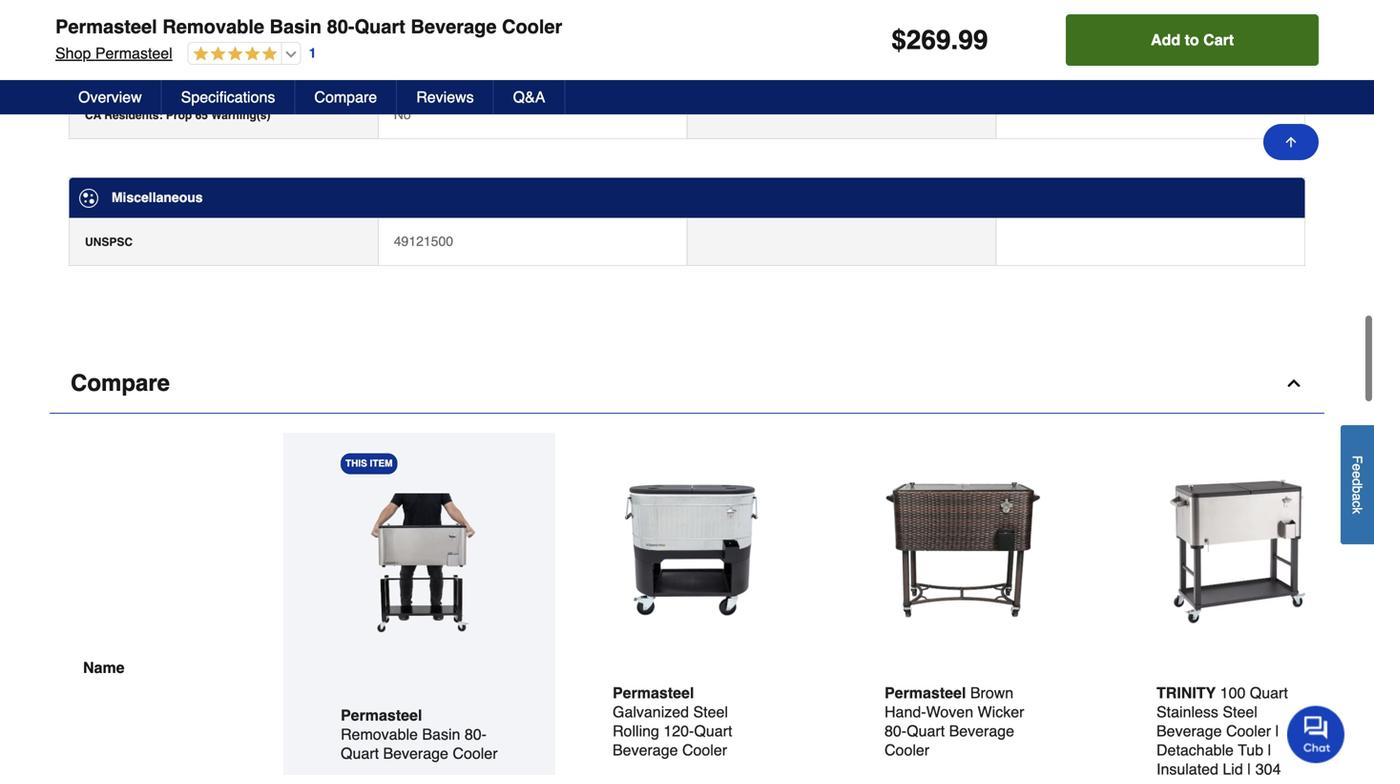 Task type: vqa. For each thing, say whether or not it's contained in the screenshot.
The Quart within 'brown hand-woven wicker 80-quart beverage cooler'
yes



Task type: locate. For each thing, give the bounding box(es) containing it.
0 horizontal spatial compare
[[71, 370, 170, 397]]

compare for compare button to the bottom
[[71, 370, 170, 397]]

removable inside the permasteel removable basin 80- quart beverage cooler
[[341, 726, 418, 744]]

1 horizontal spatial compare
[[314, 88, 377, 106]]

269
[[906, 25, 951, 55]]

100 quart stainless steel beverage cooler | detachable tub | insulated lid |
[[1157, 685, 1288, 776]]

permasteel removable basin 80- quart beverage cooler
[[341, 707, 498, 763]]

d
[[1350, 479, 1365, 486]]

ca residents: prop 65 warning(s)
[[85, 109, 271, 122]]

80- inside the permasteel removable basin 80- quart beverage cooler
[[465, 726, 487, 744]]

1 horizontal spatial steel
[[1223, 704, 1258, 722]]

1 vertical spatial compare button
[[50, 354, 1325, 414]]

cart
[[1203, 31, 1234, 49]]

1 e from the top
[[1350, 464, 1365, 471]]

2 horizontal spatial 80-
[[885, 723, 907, 741]]

1 horizontal spatial |
[[1275, 723, 1279, 741]]

tub
[[1238, 742, 1264, 760]]

permasteel removable basin 80-quart beverage cooler
[[55, 16, 562, 38]]

a
[[1350, 494, 1365, 501]]

permasteel removable basin 80-quart beverage cooler image
[[341, 494, 498, 651]]

| left chat invite button 'image'
[[1275, 723, 1279, 741]]

stainless
[[1157, 704, 1219, 722]]

permasteel galvanized steel rolling 120-quart beverage cooler image
[[613, 472, 770, 629]]

1 vertical spatial basin
[[422, 726, 460, 744]]

0 horizontal spatial |
[[1268, 742, 1272, 760]]

0 horizontal spatial 80-
[[327, 16, 354, 38]]

2 steel from the left
[[1223, 704, 1258, 722]]

beverage inside "brown hand-woven wicker 80-quart beverage cooler"
[[949, 723, 1014, 741]]

trinity 100 quart stainless steel beverage cooler | detachable tub | insulated lid | 304 grade steel | 25 gallon capacity image
[[1157, 472, 1314, 629]]

wicker
[[978, 704, 1024, 722]]

this item
[[345, 459, 393, 470]]

permasteel
[[55, 16, 157, 38], [95, 44, 172, 62], [613, 685, 694, 703], [885, 685, 966, 703], [341, 707, 422, 725]]

permasteel inside permasteel galvanized steel rolling 120-quart beverage cooler
[[613, 685, 694, 703]]

cooler inside permasteel galvanized steel rolling 120-quart beverage cooler
[[682, 742, 727, 760]]

residents:
[[104, 109, 163, 122]]

100
[[1220, 685, 1246, 703]]

beverage
[[411, 16, 497, 38], [949, 723, 1014, 741], [1157, 723, 1222, 741], [613, 742, 678, 760], [383, 745, 448, 763]]

0 horizontal spatial basin
[[270, 16, 322, 38]]

quart inside "brown hand-woven wicker 80-quart beverage cooler"
[[907, 723, 945, 741]]

1 horizontal spatial 80-
[[465, 726, 487, 744]]

|
[[1275, 723, 1279, 741], [1268, 742, 1272, 760]]

insulated
[[1157, 761, 1219, 776]]

no
[[394, 107, 411, 122]]

cooler inside "brown hand-woven wicker 80-quart beverage cooler"
[[885, 742, 930, 760]]

1 vertical spatial compare
[[71, 370, 170, 397]]

e up b
[[1350, 471, 1365, 479]]

overview button
[[59, 80, 162, 115]]

0 vertical spatial basin
[[270, 16, 322, 38]]

0 vertical spatial |
[[1275, 723, 1279, 741]]

hand-
[[885, 704, 926, 722]]

1
[[309, 45, 316, 61]]

permasteel for permasteel
[[885, 685, 966, 703]]

certifications
[[112, 63, 197, 78]]

0 vertical spatial removable
[[162, 16, 264, 38]]

1 vertical spatial removable
[[341, 726, 418, 744]]

1 horizontal spatial basin
[[422, 726, 460, 744]]

basin
[[270, 16, 322, 38], [422, 726, 460, 744]]

0 vertical spatial compare button
[[295, 80, 397, 115]]

brown hand-woven wicker 80-quart beverage cooler
[[885, 685, 1024, 760]]

galvanized
[[613, 704, 689, 722]]

steel
[[693, 704, 728, 722], [1223, 704, 1258, 722]]

1 horizontal spatial removable
[[341, 726, 418, 744]]

0 horizontal spatial steel
[[693, 704, 728, 722]]

f e e d b a c k
[[1350, 456, 1365, 514]]

permasteel for permasteel removable basin 80- quart beverage cooler
[[341, 707, 422, 725]]

specifications
[[181, 88, 275, 106]]

shop
[[55, 44, 91, 62]]

compare for top compare button
[[314, 88, 377, 106]]

steel down 100
[[1223, 704, 1258, 722]]

80-
[[327, 16, 354, 38], [885, 723, 907, 741], [465, 726, 487, 744]]

removable for permasteel removable basin 80-quart beverage cooler
[[162, 16, 264, 38]]

beverage inside 100 quart stainless steel beverage cooler | detachable tub | insulated lid |
[[1157, 723, 1222, 741]]

e
[[1350, 464, 1365, 471], [1350, 471, 1365, 479]]

reviews button
[[397, 80, 494, 115]]

this
[[345, 459, 367, 470]]

basin inside the permasteel removable basin 80- quart beverage cooler
[[422, 726, 460, 744]]

compare button
[[295, 80, 397, 115], [50, 354, 1325, 414]]

0 vertical spatial compare
[[314, 88, 377, 106]]

detachable
[[1157, 742, 1234, 760]]

quart
[[354, 16, 405, 38], [1250, 685, 1288, 703], [694, 723, 732, 741], [907, 723, 945, 741], [341, 745, 379, 763]]

permasteel galvanized steel rolling 120-quart beverage cooler
[[613, 685, 732, 760]]

cooler
[[502, 16, 562, 38], [1226, 723, 1271, 741], [682, 742, 727, 760], [885, 742, 930, 760], [453, 745, 498, 763]]

| right tub at the right bottom
[[1268, 742, 1272, 760]]

f
[[1350, 456, 1365, 464]]

removable
[[162, 16, 264, 38], [341, 726, 418, 744]]

quart inside the permasteel removable basin 80- quart beverage cooler
[[341, 745, 379, 763]]

chat invite button image
[[1287, 706, 1345, 764]]

compare
[[314, 88, 377, 106], [71, 370, 170, 397]]

permasteel inside the permasteel removable basin 80- quart beverage cooler
[[341, 707, 422, 725]]

e up d
[[1350, 464, 1365, 471]]

0 horizontal spatial removable
[[162, 16, 264, 38]]

65
[[195, 109, 208, 122]]

k
[[1350, 508, 1365, 514]]

1 steel from the left
[[693, 704, 728, 722]]

80- for permasteel removable basin 80- quart beverage cooler
[[465, 726, 487, 744]]

steel up 120-
[[693, 704, 728, 722]]



Task type: describe. For each thing, give the bounding box(es) containing it.
80- for permasteel removable basin 80-quart beverage cooler
[[327, 16, 354, 38]]

99
[[958, 25, 988, 55]]

80- inside "brown hand-woven wicker 80-quart beverage cooler"
[[885, 723, 907, 741]]

beverage inside permasteel galvanized steel rolling 120-quart beverage cooler
[[613, 742, 678, 760]]

lid
[[1223, 761, 1243, 776]]

q&a button
[[494, 80, 565, 115]]

permasteel for permasteel removable basin 80-quart beverage cooler
[[55, 16, 157, 38]]

$ 269 . 99
[[891, 25, 988, 55]]

quart inside 100 quart stainless steel beverage cooler | detachable tub | insulated lid |
[[1250, 685, 1288, 703]]

arrow up image
[[1283, 135, 1299, 150]]

to
[[1185, 31, 1199, 49]]

cooler inside 100 quart stainless steel beverage cooler | detachable tub | insulated lid |
[[1226, 723, 1271, 741]]

ca
[[85, 109, 101, 122]]

specifications button
[[162, 80, 295, 115]]

.
[[951, 25, 958, 55]]

miscellaneous
[[112, 190, 203, 205]]

add to cart
[[1151, 31, 1234, 49]]

warning(s)
[[211, 109, 271, 122]]

unspsc
[[85, 236, 133, 249]]

q&a
[[513, 88, 545, 106]]

b
[[1350, 486, 1365, 494]]

permasteel brown hand-woven wicker 80-quart beverage cooler image
[[885, 472, 1042, 629]]

name
[[83, 660, 125, 677]]

cooler inside the permasteel removable basin 80- quart beverage cooler
[[453, 745, 498, 763]]

2 e from the top
[[1350, 471, 1365, 479]]

1 vertical spatial |
[[1268, 742, 1272, 760]]

shop permasteel
[[55, 44, 172, 62]]

permasteel for permasteel galvanized steel rolling 120-quart beverage cooler
[[613, 685, 694, 703]]

f e e d b a c k button
[[1341, 425, 1374, 545]]

steel inside 100 quart stainless steel beverage cooler | detachable tub | insulated lid |
[[1223, 704, 1258, 722]]

basin for permasteel removable basin 80-quart beverage cooler
[[270, 16, 322, 38]]

item
[[370, 459, 393, 470]]

prop
[[166, 109, 192, 122]]

$
[[891, 25, 906, 55]]

quart inside permasteel galvanized steel rolling 120-quart beverage cooler
[[694, 723, 732, 741]]

add to cart button
[[1066, 14, 1319, 66]]

steel inside permasteel galvanized steel rolling 120-quart beverage cooler
[[693, 704, 728, 722]]

120-
[[664, 723, 694, 741]]

trinity
[[1157, 685, 1216, 703]]

basin for permasteel removable basin 80- quart beverage cooler
[[422, 726, 460, 744]]

add
[[1151, 31, 1181, 49]]

5 stars image
[[189, 46, 277, 63]]

overview
[[78, 88, 142, 106]]

removable for permasteel removable basin 80- quart beverage cooler
[[341, 726, 418, 744]]

beverage inside the permasteel removable basin 80- quart beverage cooler
[[383, 745, 448, 763]]

chevron up image
[[1284, 374, 1304, 393]]

49121500
[[394, 234, 453, 249]]

brown
[[970, 685, 1014, 703]]

woven
[[926, 704, 973, 722]]

rolling
[[613, 723, 659, 741]]

reviews
[[416, 88, 474, 106]]

c
[[1350, 501, 1365, 508]]



